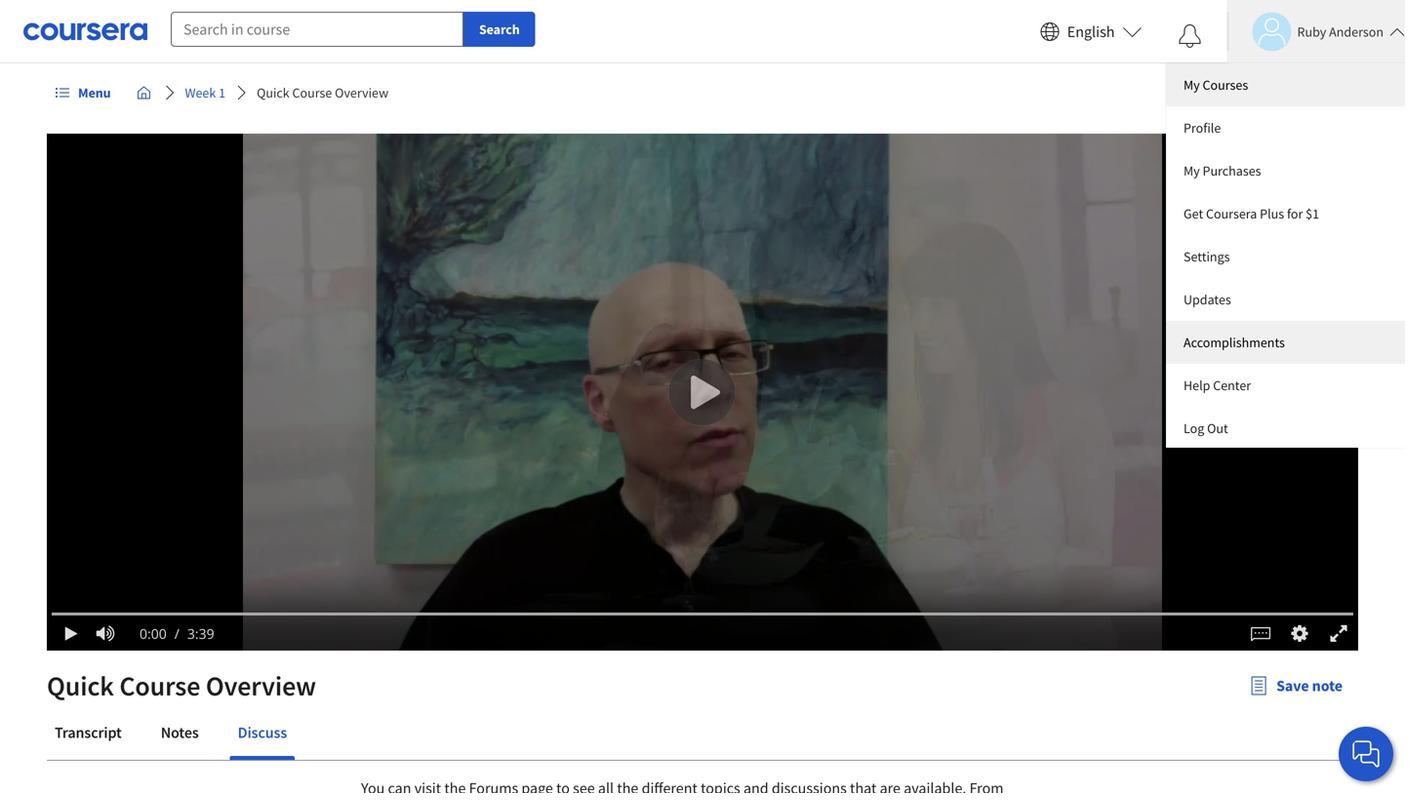 Task type: locate. For each thing, give the bounding box(es) containing it.
my
[[1184, 76, 1200, 94], [1184, 162, 1200, 180]]

chat with us image
[[1351, 739, 1382, 770]]

english button
[[1033, 0, 1150, 63]]

0 vertical spatial overview
[[335, 84, 389, 102]]

quick up the 'transcript'
[[47, 669, 114, 703]]

1
[[219, 84, 226, 102]]

overview down the search in course text field
[[335, 84, 389, 102]]

0:00
[[140, 625, 167, 643]]

courses
[[1203, 76, 1249, 94]]

course up notes button
[[119, 669, 200, 703]]

profile link
[[1167, 106, 1406, 149]]

Search in course text field
[[171, 12, 464, 47]]

1 vertical spatial quick course overview
[[47, 669, 316, 703]]

0 vertical spatial my
[[1184, 76, 1200, 94]]

help center
[[1184, 377, 1252, 394]]

1 vertical spatial course
[[119, 669, 200, 703]]

1 vertical spatial overview
[[206, 669, 316, 703]]

1 horizontal spatial overview
[[335, 84, 389, 102]]

0 horizontal spatial quick
[[47, 669, 114, 703]]

accomplishments link
[[1167, 321, 1406, 364]]

1 vertical spatial quick
[[47, 669, 114, 703]]

help
[[1184, 377, 1211, 394]]

quick course overview up notes button
[[47, 669, 316, 703]]

my left courses
[[1184, 76, 1200, 94]]

center
[[1214, 377, 1252, 394]]

course down the search in course text field
[[292, 84, 332, 102]]

mute image
[[93, 624, 118, 644]]

my left the purchases
[[1184, 162, 1200, 180]]

note
[[1313, 677, 1343, 696]]

quick course overview
[[257, 84, 389, 102], [47, 669, 316, 703]]

full screen image
[[1327, 624, 1352, 644]]

quick
[[257, 84, 290, 102], [47, 669, 114, 703]]

1 horizontal spatial quick
[[257, 84, 290, 102]]

ruby anderson menu
[[1167, 63, 1406, 448]]

1 horizontal spatial course
[[292, 84, 332, 102]]

help center link
[[1167, 364, 1406, 407]]

2 my from the top
[[1184, 162, 1200, 180]]

my purchases link
[[1167, 149, 1406, 192]]

my purchases
[[1184, 162, 1262, 180]]

save note
[[1277, 677, 1343, 696]]

overview up discuss 'button'
[[206, 669, 316, 703]]

log
[[1184, 420, 1205, 437]]

for
[[1288, 205, 1304, 223]]

my courses link
[[1167, 63, 1406, 106]]

transcript
[[55, 723, 122, 743]]

0 horizontal spatial course
[[119, 669, 200, 703]]

0 minutes 0 seconds element
[[140, 625, 167, 643]]

show notifications image
[[1179, 24, 1202, 48]]

notes button
[[153, 710, 207, 757]]

1 my from the top
[[1184, 76, 1200, 94]]

get coursera plus for $1
[[1184, 205, 1320, 223]]

1 vertical spatial my
[[1184, 162, 1200, 180]]

3:39
[[187, 625, 214, 643]]

course
[[292, 84, 332, 102], [119, 669, 200, 703]]

overview
[[335, 84, 389, 102], [206, 669, 316, 703]]

quick right 1
[[257, 84, 290, 102]]

quick course overview down the search in course text field
[[257, 84, 389, 102]]



Task type: describe. For each thing, give the bounding box(es) containing it.
accomplishments
[[1184, 334, 1286, 351]]

0 horizontal spatial overview
[[206, 669, 316, 703]]

0:00 / 3:39
[[140, 625, 214, 643]]

updates link
[[1167, 278, 1406, 321]]

save
[[1277, 677, 1310, 696]]

settings
[[1184, 248, 1231, 266]]

week
[[185, 84, 216, 102]]

english
[[1068, 22, 1115, 41]]

$1
[[1306, 205, 1320, 223]]

ruby anderson button
[[1228, 12, 1406, 51]]

quick course overview link
[[249, 75, 396, 110]]

0 vertical spatial course
[[292, 84, 332, 102]]

my courses
[[1184, 76, 1249, 94]]

discuss button
[[230, 710, 295, 757]]

profile
[[1184, 119, 1222, 137]]

updates
[[1184, 291, 1232, 308]]

notes
[[161, 723, 199, 743]]

0 vertical spatial quick
[[257, 84, 290, 102]]

ruby
[[1298, 23, 1327, 41]]

discuss
[[238, 723, 287, 743]]

save note button
[[1234, 663, 1359, 710]]

coursera image
[[23, 16, 147, 47]]

play image
[[61, 626, 81, 642]]

/
[[174, 625, 180, 643]]

menu
[[78, 84, 111, 102]]

settings link
[[1167, 235, 1406, 278]]

my for my purchases
[[1184, 162, 1200, 180]]

3 minutes 39 seconds element
[[187, 625, 214, 643]]

menu button
[[47, 75, 119, 110]]

ruby anderson
[[1298, 23, 1384, 41]]

home image
[[136, 85, 152, 101]]

out
[[1208, 420, 1229, 437]]

anderson
[[1330, 23, 1384, 41]]

get
[[1184, 205, 1204, 223]]

purchases
[[1203, 162, 1262, 180]]

week 1
[[185, 84, 226, 102]]

related lecture content tabs tab list
[[47, 710, 1359, 760]]

log out button
[[1167, 407, 1406, 448]]

0 vertical spatial quick course overview
[[257, 84, 389, 102]]

get coursera plus for $1 link
[[1167, 192, 1406, 235]]

my for my courses
[[1184, 76, 1200, 94]]

search
[[479, 21, 520, 38]]

plus
[[1260, 205, 1285, 223]]

coursera
[[1207, 205, 1258, 223]]

week 1 link
[[177, 75, 233, 110]]

transcript button
[[47, 710, 130, 757]]

search button
[[464, 12, 536, 47]]

log out
[[1184, 420, 1229, 437]]



Task type: vqa. For each thing, say whether or not it's contained in the screenshot.
community
no



